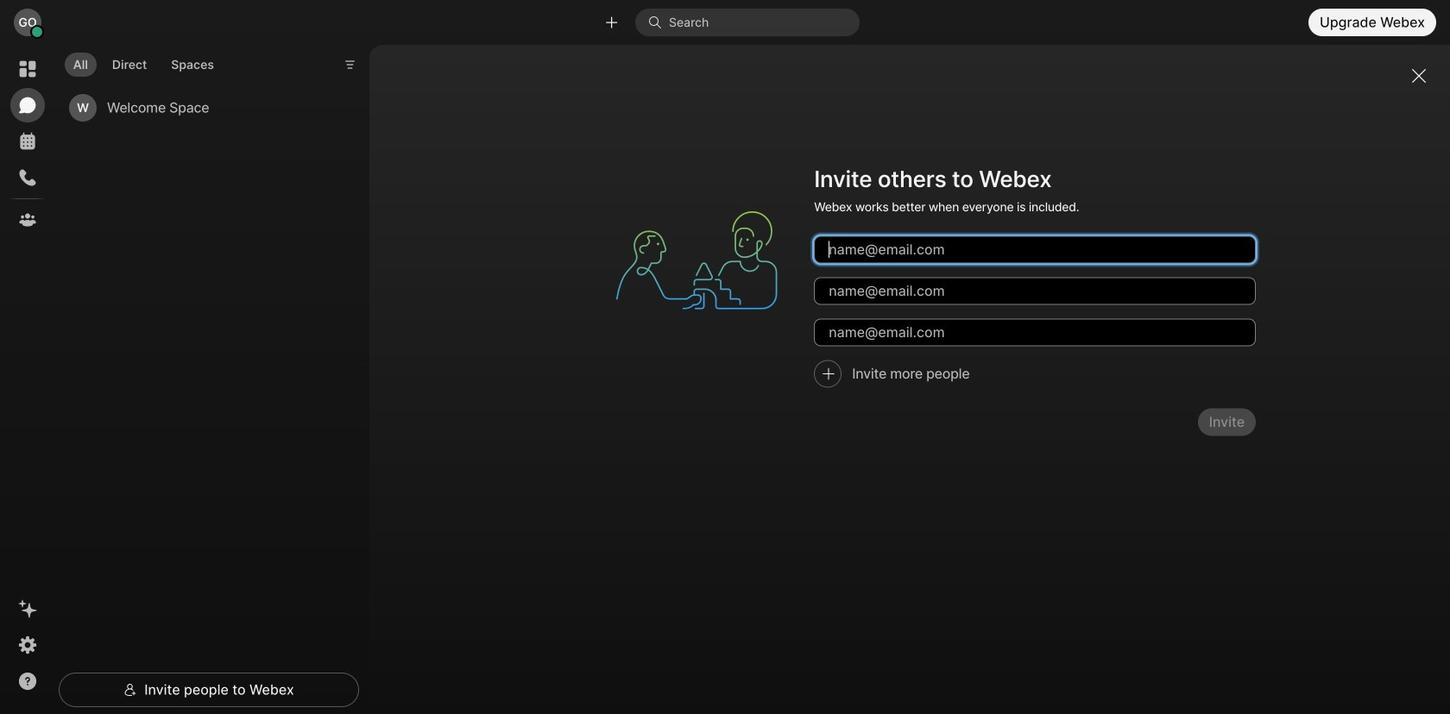 Task type: locate. For each thing, give the bounding box(es) containing it.
2 vertical spatial name@email.com email field
[[814, 319, 1256, 347]]

1 vertical spatial name@email.com email field
[[814, 278, 1256, 305]]

tab list
[[60, 42, 227, 82]]

navigation
[[0, 45, 55, 715]]

name@email.com email field
[[814, 236, 1256, 264], [814, 278, 1256, 305], [814, 319, 1256, 347]]

1 name@email.com email field from the top
[[814, 236, 1256, 264]]

0 vertical spatial name@email.com email field
[[814, 236, 1256, 264]]

welcome space list item
[[62, 86, 345, 129]]



Task type: describe. For each thing, give the bounding box(es) containing it.
invite others to webex image
[[600, 164, 794, 357]]

3 name@email.com email field from the top
[[814, 319, 1256, 347]]

2 name@email.com email field from the top
[[814, 278, 1256, 305]]

webex tab list
[[10, 52, 45, 237]]



